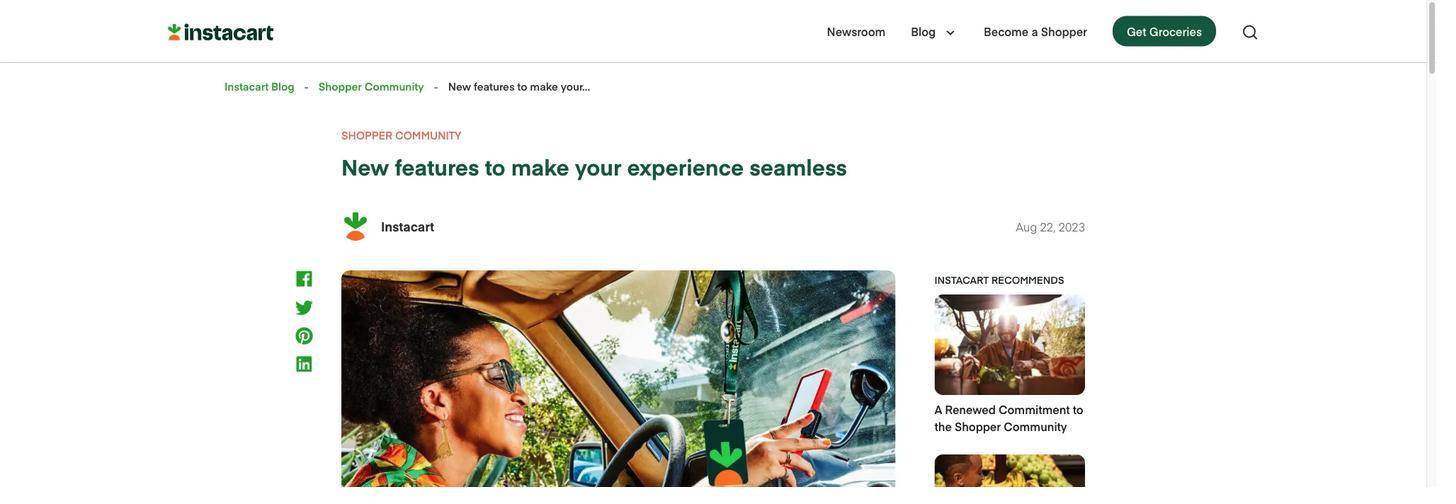 Task type: vqa. For each thing, say whether or not it's contained in the screenshot.
THE LISTS link
no



Task type: locate. For each thing, give the bounding box(es) containing it.
0 vertical spatial features
[[474, 79, 515, 94]]

make left your...
[[530, 79, 558, 94]]

0 vertical spatial to
[[518, 79, 527, 94]]

1 vertical spatial shopper community
[[342, 128, 462, 143]]

blog link
[[911, 23, 936, 40]]

community inside a renewed commitment to the shopper community
[[1004, 419, 1068, 434]]

instacart down instacart corporate image
[[225, 79, 269, 94]]

instacart for instacart recommends
[[935, 273, 989, 287]]

navigation
[[827, 15, 1259, 48]]

22,
[[1041, 219, 1056, 235]]

0 horizontal spatial to
[[485, 151, 506, 182]]

0 vertical spatial new
[[448, 79, 471, 94]]

instacart blog link
[[225, 79, 295, 94]]

0 horizontal spatial instacart
[[225, 79, 269, 94]]

1 vertical spatial new
[[342, 151, 389, 182]]

0 horizontal spatial new
[[342, 151, 389, 182]]

1 vertical spatial blog
[[271, 79, 295, 94]]

blog inside navigation
[[911, 23, 936, 39]]

1 horizontal spatial new
[[448, 79, 471, 94]]

make for your...
[[530, 79, 558, 94]]

shopper inside a renewed commitment to the shopper community
[[955, 419, 1001, 434]]

2 vertical spatial instacart
[[935, 273, 989, 287]]

0 vertical spatial instacart
[[225, 79, 269, 94]]

features
[[474, 79, 515, 94], [395, 151, 479, 182]]

to
[[518, 79, 527, 94], [485, 151, 506, 182], [1073, 402, 1084, 417]]

0 vertical spatial shopper community
[[319, 79, 424, 94]]

instacart right instacart image
[[381, 218, 434, 235]]

1 horizontal spatial to
[[518, 79, 527, 94]]

shopper
[[1042, 23, 1088, 39], [319, 79, 362, 94], [342, 128, 393, 143], [955, 419, 1001, 434]]

make
[[530, 79, 558, 94], [511, 151, 569, 182]]

a renewed commitment to the shopper community link
[[935, 295, 1086, 435]]

aug 22, 2023
[[1016, 219, 1086, 235]]

2 vertical spatial to
[[1073, 402, 1084, 417]]

make left the "your"
[[511, 151, 569, 182]]

2 horizontal spatial instacart
[[935, 273, 989, 287]]

1 vertical spatial to
[[485, 151, 506, 182]]

a renewed commitment to the shopper community image
[[935, 295, 1086, 395]]

2 horizontal spatial to
[[1073, 402, 1084, 417]]

1 vertical spatial make
[[511, 151, 569, 182]]

1 horizontal spatial instacart
[[381, 218, 434, 235]]

your...
[[561, 79, 590, 94]]

community
[[365, 79, 424, 94], [395, 128, 462, 143], [1004, 419, 1068, 434]]

1 vertical spatial instacart
[[381, 218, 434, 235]]

a renewed commitment to the shopper community
[[935, 402, 1084, 434]]

0 horizontal spatial blog
[[271, 79, 295, 94]]

2 vertical spatial community
[[1004, 419, 1068, 434]]

instacart blog
[[225, 79, 295, 94]]

make for your
[[511, 151, 569, 182]]

0 vertical spatial make
[[530, 79, 558, 94]]

instacart left recommends at right
[[935, 273, 989, 287]]

blog
[[911, 23, 936, 39], [271, 79, 295, 94]]

new for new features to make your experience seamless
[[342, 151, 389, 182]]

new
[[448, 79, 471, 94], [342, 151, 389, 182]]

new features to make your...
[[448, 79, 590, 94]]

instacart for instacart
[[381, 218, 434, 235]]

0 vertical spatial blog
[[911, 23, 936, 39]]

0 vertical spatial community
[[365, 79, 424, 94]]

become
[[984, 23, 1029, 39]]

search image
[[1242, 24, 1259, 41]]

1 vertical spatial features
[[395, 151, 479, 182]]

shopper community
[[319, 79, 424, 94], [342, 128, 462, 143]]

groceries
[[1150, 23, 1203, 39]]

a
[[1032, 23, 1039, 39]]

1 horizontal spatial blog
[[911, 23, 936, 39]]

instacart
[[225, 79, 269, 94], [381, 218, 434, 235], [935, 273, 989, 287]]

new for new features to make your...
[[448, 79, 471, 94]]



Task type: describe. For each thing, give the bounding box(es) containing it.
navigation containing newsroom
[[827, 15, 1259, 48]]

features for new features to make your experience seamless
[[395, 151, 479, 182]]

to for your...
[[518, 79, 527, 94]]

become a shopper link
[[984, 23, 1088, 40]]

seamless
[[750, 151, 847, 182]]

get groceries
[[1127, 23, 1203, 39]]

to for your
[[485, 151, 506, 182]]

a
[[935, 402, 943, 417]]

get groceries link
[[1113, 16, 1217, 46]]

the
[[935, 419, 952, 434]]

newsroom link
[[827, 23, 886, 40]]

experience
[[628, 151, 744, 182]]

instacart image
[[342, 213, 370, 241]]

2023
[[1059, 219, 1086, 235]]

features for new features to make your...
[[474, 79, 515, 94]]

1 vertical spatial community
[[395, 128, 462, 143]]

commitment
[[999, 402, 1070, 417]]

get
[[1127, 23, 1147, 39]]

to inside a renewed commitment to the shopper community
[[1073, 402, 1084, 417]]

recommends
[[992, 273, 1065, 287]]

instacart recommends
[[935, 273, 1065, 287]]

shopper community link
[[319, 79, 424, 94]]

instacart corporate image
[[168, 24, 274, 40]]

renewed
[[945, 402, 996, 417]]

instacart for instacart blog
[[225, 79, 269, 94]]

newsroom
[[827, 23, 886, 39]]

aug
[[1016, 219, 1038, 235]]

new features to make your experience seamless
[[342, 151, 847, 182]]

your
[[575, 151, 622, 182]]

become a shopper
[[984, 23, 1088, 39]]



